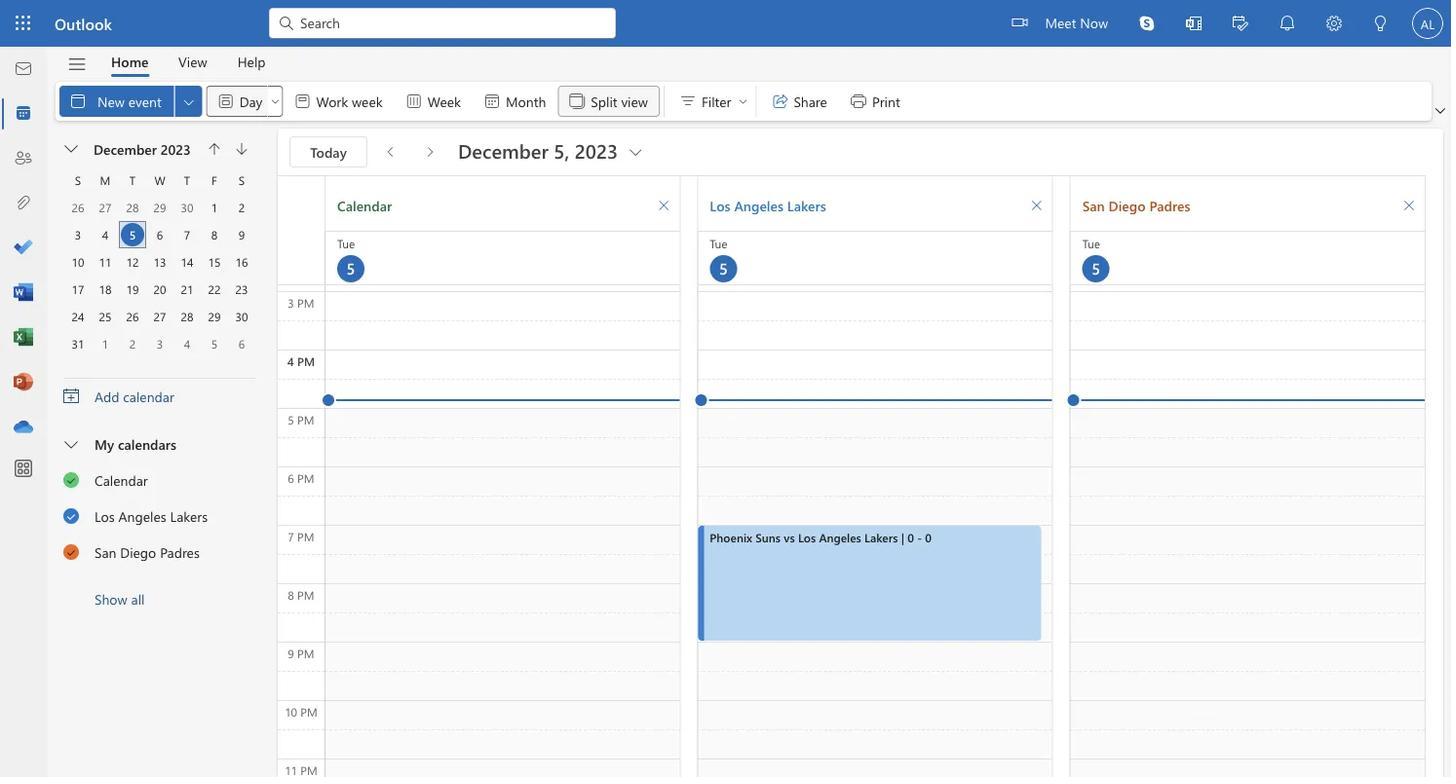Task type: locate. For each thing, give the bounding box(es) containing it.
today button
[[290, 136, 367, 168]]

0 horizontal spatial san
[[95, 544, 116, 562]]

w
[[154, 173, 165, 188]]

24 button
[[66, 305, 90, 328]]

1 horizontal spatial tue 5
[[710, 236, 728, 278]]

1 vertical spatial 3
[[288, 295, 294, 311]]

4 left 5 cell
[[102, 227, 108, 243]]

2  from the left
[[1029, 198, 1045, 213]]

1 vertical spatial padres
[[160, 544, 200, 562]]

5,
[[554, 137, 569, 163]]

 month
[[483, 92, 546, 111]]

2 horizontal spatial 4
[[287, 354, 294, 369]]

lakers
[[787, 197, 826, 215], [170, 508, 208, 526], [865, 530, 898, 546]]

tue for san diego padres
[[1083, 236, 1101, 251]]

0 horizontal spatial  button
[[649, 190, 680, 221]]

pm for 6 pm
[[297, 471, 314, 486]]

1 horizontal spatial 1 button
[[203, 196, 226, 219]]

15 button
[[203, 251, 226, 274]]

5 button
[[121, 223, 144, 247], [203, 332, 226, 356]]

calendar down 'my calendars'
[[95, 472, 148, 490]]

1 vertical spatial 1 button
[[94, 332, 117, 356]]

6 button up 13
[[148, 223, 172, 247]]

10 inside button
[[72, 254, 84, 270]]

2 tue 5 from the left
[[710, 236, 728, 278]]

0 horizontal spatial 29
[[154, 200, 166, 215]]

0 horizontal spatial 4 button
[[94, 223, 117, 247]]

t for tuesday element
[[130, 173, 136, 188]]

30 down 23 button
[[235, 309, 248, 325]]

7 for 7
[[184, 227, 190, 243]]

t right the m
[[130, 173, 136, 188]]

1 horizontal spatial tue
[[710, 236, 728, 251]]

1 horizontal spatial 0
[[925, 530, 932, 546]]

27 down 20 on the left top of page
[[154, 309, 166, 325]]

t right wednesday element
[[184, 173, 190, 188]]

0 vertical spatial san diego padres
[[1083, 197, 1191, 215]]

5 cell
[[119, 221, 146, 249]]

2 up the add calendar
[[129, 336, 136, 352]]

tue 5 for calendar
[[337, 236, 355, 278]]

view
[[178, 53, 207, 71]]

7 inside 7 button
[[184, 227, 190, 243]]

 button
[[1358, 0, 1405, 49]]

 button up sunday element
[[57, 135, 88, 163]]


[[678, 92, 698, 111]]

5 button up 12
[[121, 223, 144, 247]]

tab list containing home
[[97, 47, 281, 77]]

 button left the  at top left
[[175, 86, 202, 117]]

san diego padres
[[1083, 197, 1191, 215], [95, 544, 200, 562]]

28 button up 5 cell
[[121, 196, 144, 219]]

1 vertical spatial 30 button
[[230, 305, 253, 328]]

december inside button
[[94, 140, 157, 158]]

0 vertical spatial los
[[710, 197, 731, 215]]

december down  month
[[458, 137, 549, 163]]

26 down sunday element
[[72, 200, 84, 215]]

sunday element
[[64, 167, 92, 194]]

5 inside cell
[[129, 227, 136, 243]]

13 button
[[148, 251, 172, 274]]

0 right "|"
[[908, 530, 914, 546]]

28 button
[[121, 196, 144, 219], [175, 305, 199, 328]]

2 vertical spatial 4
[[287, 354, 294, 369]]

2023 up thursday element
[[161, 140, 191, 158]]

december up tuesday element
[[94, 140, 157, 158]]

0 horizontal spatial 5 button
[[121, 223, 144, 247]]

2 vertical spatial 
[[64, 439, 78, 452]]

9 pm
[[288, 646, 314, 662]]

pm down 4 pm
[[297, 412, 314, 428]]

1 vertical spatial 3 button
[[148, 332, 172, 356]]

0 vertical spatial 1 button
[[203, 196, 226, 219]]

2 vertical spatial lakers
[[865, 530, 898, 546]]

10 down 9 pm
[[285, 705, 297, 720]]

los angeles lakers inside list box
[[95, 508, 208, 526]]

5 button down 22 button
[[203, 332, 226, 356]]

10 button
[[66, 251, 90, 274]]

28 up 5 cell
[[126, 200, 139, 215]]

7
[[184, 227, 190, 243], [288, 529, 294, 545]]

1 horizontal spatial lakers
[[787, 197, 826, 215]]

10
[[72, 254, 84, 270], [285, 705, 297, 720]]

 left my
[[64, 439, 78, 452]]

3 button up 10 button
[[66, 223, 90, 247]]

0 vertical spatial 27 button
[[94, 196, 117, 219]]

3 up calendar
[[157, 336, 163, 352]]

29 down wednesday element
[[154, 200, 166, 215]]

0 vertical spatial calendar
[[337, 197, 392, 215]]

Search field
[[298, 12, 604, 32]]

2 horizontal spatial los
[[798, 530, 816, 546]]

1 0 from the left
[[908, 530, 914, 546]]

print
[[872, 92, 900, 110]]

1 horizontal spatial 3
[[157, 336, 163, 352]]

1 vertical spatial 28 button
[[175, 305, 199, 328]]

2023
[[575, 137, 618, 163], [161, 140, 191, 158]]

1
[[211, 200, 218, 215], [102, 336, 108, 352]]

 inside  day 
[[269, 96, 281, 107]]

t for thursday element
[[184, 173, 190, 188]]

1 vertical spatial 27
[[154, 309, 166, 325]]

1 vertical spatial los
[[95, 508, 115, 526]]

1 horizontal spatial 4 button
[[175, 332, 199, 356]]

2023 inside button
[[161, 140, 191, 158]]

 right filter
[[737, 96, 749, 107]]

10 left 11 button
[[72, 254, 84, 270]]

22 button
[[203, 278, 226, 301]]

diego
[[1109, 197, 1146, 215], [120, 544, 156, 562]]

0 horizontal spatial angeles
[[118, 508, 166, 526]]

list box for my calendars
[[48, 462, 270, 570]]

7 up the 8 pm
[[288, 529, 294, 545]]

onedrive image
[[14, 418, 33, 438]]

25 button
[[94, 305, 117, 328]]

0 vertical spatial 4
[[102, 227, 108, 243]]

al image
[[1412, 8, 1444, 39]]

2 vertical spatial angeles
[[819, 530, 861, 546]]

tue for calendar
[[337, 236, 355, 251]]

los angeles lakers
[[710, 197, 826, 215], [95, 508, 208, 526]]

3  from the top
[[63, 543, 80, 560]]

0 vertical spatial san
[[1083, 197, 1105, 215]]

1 horizontal spatial angeles
[[734, 197, 784, 215]]

0 horizontal spatial s
[[75, 173, 81, 188]]


[[770, 92, 790, 111]]

1 horizontal spatial  button
[[1021, 190, 1052, 221]]

pm for 4 pm
[[297, 354, 315, 369]]

 for san
[[1402, 198, 1417, 213]]

pm
[[297, 295, 314, 311], [297, 354, 315, 369], [297, 412, 314, 428], [297, 471, 314, 486], [297, 529, 314, 545], [297, 588, 314, 603], [297, 646, 314, 662], [301, 705, 318, 720]]

add
[[95, 388, 119, 406]]

new group
[[59, 82, 660, 121]]

3  from the left
[[1402, 198, 1417, 213]]

1 horizontal spatial 30 button
[[230, 305, 253, 328]]

 right day at the left top of page
[[269, 96, 281, 107]]

pm for 3 pm
[[297, 295, 314, 311]]

2 s from the left
[[239, 173, 245, 188]]

1 button
[[203, 196, 226, 219], [94, 332, 117, 356]]

27 down monday element
[[99, 200, 112, 215]]

pm down more options image
[[297, 295, 314, 311]]

s
[[75, 173, 81, 188], [239, 173, 245, 188]]

1 vertical spatial 9
[[288, 646, 294, 662]]

0 vertical spatial 1
[[211, 200, 218, 215]]

12 button
[[121, 251, 144, 274]]

3 tue 5 from the left
[[1083, 236, 1101, 278]]

2  from the top
[[63, 507, 80, 524]]

help
[[237, 53, 266, 71]]

0 vertical spatial 8
[[211, 227, 218, 243]]

padres
[[1150, 197, 1191, 215], [160, 544, 200, 562]]

0 horizontal spatial 7
[[184, 227, 190, 243]]

calendar down 
[[337, 197, 392, 215]]

6 down 5 pm
[[288, 471, 294, 486]]

 down view
[[626, 142, 645, 161]]

4 for 4 button to the top
[[102, 227, 108, 243]]

0 vertical spatial 
[[1436, 106, 1446, 116]]

3 up 10 button
[[75, 227, 81, 243]]

1 vertical spatial 2 button
[[121, 332, 144, 356]]


[[209, 143, 220, 155]]

16
[[235, 254, 248, 270]]

s inside "element"
[[239, 173, 245, 188]]

 button down al icon
[[1432, 101, 1449, 121]]

 button for 
[[175, 86, 202, 117]]

9 inside button
[[239, 227, 245, 243]]

1 vertical spatial 4
[[184, 336, 190, 352]]

29 button down wednesday element
[[148, 196, 172, 219]]

8 inside the 8 button
[[211, 227, 218, 243]]

17
[[72, 282, 84, 297]]

1 button down 25 'button'
[[94, 332, 117, 356]]

 button
[[1264, 0, 1311, 47]]

1 horizontal spatial 30
[[235, 309, 248, 325]]

4 down the 3 pm
[[287, 354, 294, 369]]

2023 right the 5,
[[575, 137, 618, 163]]

17 button
[[66, 278, 90, 301]]

 up sunday element
[[64, 142, 78, 156]]

1 horizontal spatial 4
[[184, 336, 190, 352]]

 down al icon
[[1436, 106, 1446, 116]]

2  button from the left
[[267, 86, 283, 117]]

0 vertical spatial 3
[[75, 227, 81, 243]]

 button for san
[[1394, 190, 1425, 221]]

26 button
[[66, 196, 90, 219], [121, 305, 144, 328]]

s right f
[[239, 173, 245, 188]]

pm up 9 pm
[[297, 588, 314, 603]]

4 for the bottom 4 button
[[184, 336, 190, 352]]

1  from the left
[[656, 198, 672, 213]]

pm up 10 pm
[[297, 646, 314, 662]]

4
[[102, 227, 108, 243], [184, 336, 190, 352], [287, 354, 294, 369]]

calendars
[[118, 435, 177, 454]]

31
[[72, 336, 84, 352]]

0 right -
[[925, 530, 932, 546]]

1 s from the left
[[75, 173, 81, 188]]

work
[[316, 92, 348, 110]]

los
[[710, 197, 731, 215], [95, 508, 115, 526], [798, 530, 816, 546]]

27 button down 20 on the left top of page
[[148, 305, 172, 328]]

1 button down friday element
[[203, 196, 226, 219]]

pm down 5 pm
[[297, 471, 314, 486]]


[[1436, 106, 1446, 116], [64, 142, 78, 156], [64, 439, 78, 452]]

excel image
[[14, 328, 33, 348]]

4 button left 5 cell
[[94, 223, 117, 247]]

event
[[128, 92, 162, 110]]

1 t from the left
[[130, 173, 136, 188]]

list box
[[48, 426, 270, 617], [48, 462, 270, 570]]

6 button
[[148, 223, 172, 247], [230, 332, 253, 356]]

0 horizontal spatial los
[[95, 508, 115, 526]]

29 button down 22 button
[[203, 305, 226, 328]]

10 for 10
[[72, 254, 84, 270]]

1 vertical spatial 6 button
[[230, 332, 253, 356]]

powerpoint image
[[14, 373, 33, 393]]

0 horizontal spatial 10
[[72, 254, 84, 270]]

pm up the 8 pm
[[297, 529, 314, 545]]

3 pm
[[288, 295, 314, 311]]

1  from the top
[[63, 471, 80, 488]]

22
[[208, 282, 221, 297]]

9 up 16 button
[[239, 227, 245, 243]]

word image
[[14, 284, 33, 303]]

8 for 8
[[211, 227, 218, 243]]

s left monday element
[[75, 173, 81, 188]]

0 vertical spatial 3 button
[[66, 223, 90, 247]]

6 up 13
[[157, 227, 163, 243]]

-
[[917, 530, 922, 546]]

9 for 9
[[239, 227, 245, 243]]

tue for los angeles lakers
[[710, 236, 728, 251]]

lakers inside button
[[865, 530, 898, 546]]

 print
[[849, 92, 900, 111]]

t
[[130, 173, 136, 188], [184, 173, 190, 188]]

0 horizontal spatial 2 button
[[121, 332, 144, 356]]

angeles inside button
[[819, 530, 861, 546]]

phoenix suns vs los angeles lakers | 0 - 0 button
[[698, 526, 1042, 641]]

1 horizontal spatial 28 button
[[175, 305, 199, 328]]

6 button down 23 button
[[230, 332, 253, 356]]

0 vertical spatial 6
[[157, 227, 163, 243]]

0 vertical spatial 
[[63, 471, 80, 488]]

0 horizontal spatial 4
[[102, 227, 108, 243]]

0 horizontal spatial 28
[[126, 200, 139, 215]]

pm down the 3 pm
[[297, 354, 315, 369]]

1 horizontal spatial san diego padres
[[1083, 197, 1191, 215]]


[[422, 144, 438, 160]]

21
[[181, 282, 193, 297]]

28 down 21
[[181, 309, 193, 325]]

26 button down sunday element
[[66, 196, 90, 219]]

m
[[100, 173, 111, 188]]

0 vertical spatial 7
[[184, 227, 190, 243]]

1 list box from the top
[[48, 426, 270, 617]]

0 vertical spatial 9
[[239, 227, 245, 243]]

calendar
[[337, 197, 392, 215], [95, 472, 148, 490]]

2 button down saturday "element"
[[230, 196, 253, 219]]

6 down 23 button
[[239, 336, 245, 352]]

0
[[908, 530, 914, 546], [925, 530, 932, 546]]

2 vertical spatial 3
[[157, 336, 163, 352]]

28 button down 21
[[175, 305, 199, 328]]

0 vertical spatial 30
[[181, 200, 193, 215]]


[[1327, 16, 1342, 31]]

29
[[154, 200, 166, 215], [208, 309, 221, 325]]

21 button
[[175, 278, 199, 301]]

30 button down thursday element
[[175, 196, 199, 219]]

26 button right 25
[[121, 305, 144, 328]]

list box containing my calendars
[[48, 426, 270, 617]]

 button right day at the left top of page
[[267, 86, 283, 117]]

2 t from the left
[[184, 173, 190, 188]]

29 down 22 button
[[208, 309, 221, 325]]

2  button from the left
[[1021, 190, 1052, 221]]

0 horizontal spatial lakers
[[170, 508, 208, 526]]

4 button down 21
[[175, 332, 199, 356]]

suns
[[756, 530, 781, 546]]

home button
[[97, 47, 163, 77]]

0 vertical spatial los angeles lakers
[[710, 197, 826, 215]]

0 horizontal spatial 30
[[181, 200, 193, 215]]

26 right 25
[[126, 309, 139, 325]]

1 horizontal spatial  button
[[1432, 101, 1449, 121]]

7 up 14 button
[[184, 227, 190, 243]]

1 vertical spatial angeles
[[118, 508, 166, 526]]

now
[[1080, 13, 1108, 31]]

1 vertical spatial 29 button
[[203, 305, 226, 328]]

0 horizontal spatial 27 button
[[94, 196, 117, 219]]

1 horizontal spatial 2
[[239, 200, 245, 215]]


[[656, 198, 672, 213], [1029, 198, 1045, 213], [1402, 198, 1417, 213]]

30 down thursday element
[[181, 200, 193, 215]]

tue 5
[[337, 236, 355, 278], [710, 236, 728, 278], [1083, 236, 1101, 278]]

pm for 8 pm
[[297, 588, 314, 603]]

1 horizontal spatial  button
[[267, 86, 283, 117]]

2 list box from the top
[[48, 462, 270, 570]]

2 button up the add calendar
[[121, 332, 144, 356]]

pm down 9 pm
[[301, 705, 318, 720]]

1 horizontal spatial 28
[[181, 309, 193, 325]]

1 tue from the left
[[337, 236, 355, 251]]

3 button up calendar
[[148, 332, 172, 356]]

3 button
[[66, 223, 90, 247], [148, 332, 172, 356]]

2 horizontal spatial 
[[1402, 198, 1417, 213]]

outlook link
[[55, 0, 112, 47]]

angeles inside list box
[[118, 508, 166, 526]]

 button for los
[[1021, 190, 1052, 221]]

6
[[157, 227, 163, 243], [239, 336, 245, 352], [288, 471, 294, 486]]

2 horizontal spatial lakers
[[865, 530, 898, 546]]

 search field
[[269, 0, 616, 44]]

0 horizontal spatial 3
[[75, 227, 81, 243]]

phoenix
[[710, 530, 753, 546]]

8 up 9 pm
[[288, 588, 294, 603]]

31 button
[[66, 332, 90, 356]]

3  button from the left
[[1394, 190, 1425, 221]]

 filter 
[[678, 92, 749, 111]]

1 down 25 'button'
[[102, 336, 108, 352]]

0 horizontal spatial los angeles lakers
[[95, 508, 208, 526]]

9 up 10 pm
[[288, 646, 294, 662]]

tab list
[[97, 47, 281, 77]]

calendar image
[[14, 104, 33, 124]]

0 horizontal spatial december
[[94, 140, 157, 158]]

3 down more options image
[[288, 295, 294, 311]]

 new event
[[68, 92, 162, 111]]

0 vertical spatial 2
[[239, 200, 245, 215]]

1 tue 5 from the left
[[337, 236, 355, 278]]

0 horizontal spatial 1 button
[[94, 332, 117, 356]]

8 up 15 "button"
[[211, 227, 218, 243]]

list box containing calendar
[[48, 462, 270, 570]]

3 tue from the left
[[1083, 236, 1101, 251]]

2 tue from the left
[[710, 236, 728, 251]]

4 button
[[94, 223, 117, 247], [175, 332, 199, 356]]

10 pm
[[285, 705, 318, 720]]

2 horizontal spatial angeles
[[819, 530, 861, 546]]

4 down 21
[[184, 336, 190, 352]]

1 horizontal spatial 27 button
[[148, 305, 172, 328]]

 work week
[[293, 92, 383, 111]]

1 down friday element
[[211, 200, 218, 215]]

20
[[154, 282, 166, 297]]

1 vertical spatial 7
[[288, 529, 294, 545]]

26
[[72, 200, 84, 215], [126, 309, 139, 325]]

27 button down monday element
[[94, 196, 117, 219]]

s for sunday element
[[75, 173, 81, 188]]

11
[[99, 254, 112, 270]]

2 down saturday "element"
[[239, 200, 245, 215]]

1  button from the left
[[175, 86, 202, 117]]

2 vertical spatial los
[[798, 530, 816, 546]]

30 button down 23 button
[[230, 305, 253, 328]]

monday element
[[92, 167, 119, 194]]

0 horizontal spatial 2023
[[161, 140, 191, 158]]

1 vertical spatial 2
[[129, 336, 136, 352]]

1 vertical spatial 4 button
[[175, 332, 199, 356]]



Task type: describe. For each thing, give the bounding box(es) containing it.
pm for 7 pm
[[297, 529, 314, 545]]

 for los angeles lakers
[[63, 507, 80, 524]]

share
[[794, 92, 827, 110]]

7 button
[[175, 223, 199, 247]]

new
[[97, 92, 125, 110]]

3 for 3 button to the right
[[157, 336, 163, 352]]

show
[[95, 590, 127, 609]]

pm for 9 pm
[[297, 646, 314, 662]]

5 pm
[[288, 412, 314, 428]]

share group
[[761, 82, 912, 117]]

1 for right 1 button
[[211, 200, 218, 215]]

my
[[95, 435, 114, 454]]

december 5, 2023 application
[[0, 0, 1451, 778]]

6 pm
[[288, 471, 314, 486]]


[[216, 92, 236, 111]]

show all
[[95, 590, 145, 609]]

padres inside list box
[[160, 544, 200, 562]]

0 vertical spatial 6 button
[[148, 223, 172, 247]]

1 vertical spatial 26
[[126, 309, 139, 325]]

phoenix suns vs los angeles lakers | 0 - 0
[[710, 530, 932, 546]]

4 pm
[[287, 354, 315, 369]]

18 button
[[94, 278, 117, 301]]

 for leftmost  dropdown button
[[64, 142, 78, 156]]

 button
[[228, 135, 255, 163]]

more apps image
[[14, 460, 33, 480]]

1 horizontal spatial 29 button
[[203, 305, 226, 328]]

0 vertical spatial 29
[[154, 200, 166, 215]]

8 button
[[203, 223, 226, 247]]

 for san diego padres
[[63, 543, 80, 560]]

december for 5,
[[458, 137, 549, 163]]


[[1233, 16, 1249, 31]]

15
[[208, 254, 221, 270]]

14
[[181, 254, 193, 270]]

0 vertical spatial 4 button
[[94, 223, 117, 247]]

0 horizontal spatial diego
[[120, 544, 156, 562]]

1 horizontal spatial san
[[1083, 197, 1105, 215]]


[[68, 92, 88, 111]]

 for calendar
[[63, 471, 80, 488]]

show all button
[[48, 582, 270, 617]]


[[1278, 14, 1297, 33]]

0 horizontal spatial 30 button
[[175, 196, 199, 219]]

2 horizontal spatial 3
[[288, 295, 294, 311]]

day
[[239, 92, 263, 110]]


[[404, 92, 424, 111]]


[[63, 389, 79, 405]]

 button
[[201, 135, 228, 163]]

 button
[[1217, 0, 1264, 49]]

0 horizontal spatial 29 button
[[148, 196, 172, 219]]

0 horizontal spatial  button
[[57, 135, 88, 163]]

my calendars
[[95, 435, 177, 454]]

23
[[235, 282, 248, 297]]

 button
[[1124, 0, 1171, 47]]

pm for 10 pm
[[301, 705, 318, 720]]

 inside list box
[[64, 439, 78, 452]]

1 vertical spatial san diego padres
[[95, 544, 200, 562]]

pm for 5 pm
[[297, 412, 314, 428]]

8 for 8 pm
[[288, 588, 294, 603]]

filter
[[702, 92, 731, 110]]

meet now
[[1045, 13, 1108, 31]]

0 vertical spatial 26
[[72, 200, 84, 215]]

mail image
[[14, 59, 33, 79]]

19
[[126, 282, 139, 297]]


[[849, 92, 868, 111]]

7 pm
[[288, 529, 314, 545]]

 button
[[414, 136, 445, 168]]

s for saturday "element"
[[239, 173, 245, 188]]

 split view
[[568, 92, 648, 111]]

1 vertical spatial 28
[[181, 309, 193, 325]]

0 vertical spatial angeles
[[734, 197, 784, 215]]


[[236, 143, 248, 155]]

1  button from the left
[[649, 190, 680, 221]]

1 for the bottommost 1 button
[[102, 336, 108, 352]]

 button
[[1171, 0, 1217, 49]]

to do image
[[14, 239, 33, 258]]

1 horizontal spatial 26 button
[[121, 305, 144, 328]]

tue 5 for los angeles lakers
[[710, 236, 728, 278]]

december for 2023
[[94, 140, 157, 158]]

0 horizontal spatial 6
[[157, 227, 163, 243]]

7 for 7 pm
[[288, 529, 294, 545]]

 for the rightmost  dropdown button
[[1436, 106, 1446, 116]]

1 vertical spatial san
[[95, 544, 116, 562]]


[[1373, 16, 1389, 31]]

1 horizontal spatial los
[[710, 197, 731, 215]]

0 horizontal spatial 26 button
[[66, 196, 90, 219]]

friday element
[[201, 167, 228, 194]]

vs
[[784, 530, 795, 546]]

1 horizontal spatial 2023
[[575, 137, 618, 163]]

december 2023
[[94, 140, 191, 158]]

24
[[72, 309, 84, 325]]

25
[[99, 309, 112, 325]]

1 horizontal spatial 3 button
[[148, 332, 172, 356]]


[[568, 92, 587, 111]]

13
[[154, 254, 166, 270]]

0 vertical spatial diego
[[1109, 197, 1146, 215]]

tue 5 for san diego padres
[[1083, 236, 1101, 278]]

outlook banner
[[0, 0, 1451, 49]]

tuesday element
[[119, 167, 146, 194]]

2 0 from the left
[[925, 530, 932, 546]]

 for los
[[1029, 198, 1045, 213]]


[[383, 144, 399, 160]]

 button
[[1311, 0, 1358, 49]]

0 horizontal spatial 2
[[129, 336, 136, 352]]

12
[[126, 254, 139, 270]]

calendar
[[123, 388, 174, 406]]

9 for 9 pm
[[288, 646, 294, 662]]

20 button
[[148, 278, 172, 301]]

los inside button
[[798, 530, 816, 546]]

 inside december 5, 2023 
[[626, 142, 645, 161]]

2 vertical spatial 6
[[288, 471, 294, 486]]

9 button
[[230, 223, 253, 247]]

today
[[310, 143, 347, 161]]

week
[[352, 92, 383, 110]]


[[483, 92, 502, 111]]

saturday element
[[228, 167, 255, 194]]

0 horizontal spatial 27
[[99, 200, 112, 215]]

tab list inside december 5, 2023 application
[[97, 47, 281, 77]]

16 button
[[230, 251, 253, 274]]

 button
[[58, 48, 97, 81]]

left-rail-appbar navigation
[[4, 47, 43, 450]]

 button for 
[[267, 86, 283, 117]]

10 for 10 pm
[[285, 705, 297, 720]]

 inside  filter 
[[737, 96, 749, 107]]

1 horizontal spatial padres
[[1150, 197, 1191, 215]]

1 vertical spatial 6
[[239, 336, 245, 352]]


[[1140, 16, 1155, 31]]

1 vertical spatial 5 button
[[203, 332, 226, 356]]

11 button
[[94, 251, 117, 274]]

5 button inside cell
[[121, 223, 144, 247]]

1 vertical spatial calendar
[[95, 472, 148, 490]]

wednesday element
[[146, 167, 174, 194]]

3 for leftmost 3 button
[[75, 227, 81, 243]]


[[293, 92, 312, 111]]

 share
[[770, 92, 827, 111]]

 button
[[375, 136, 406, 168]]

thursday element
[[174, 167, 201, 194]]

home
[[111, 53, 149, 71]]

month
[[506, 92, 546, 110]]

0 horizontal spatial 3 button
[[66, 223, 90, 247]]

19 button
[[121, 278, 144, 301]]

week
[[428, 92, 461, 110]]

help button
[[223, 47, 280, 77]]

files image
[[14, 194, 33, 213]]

december 5, 2023 
[[458, 137, 645, 163]]

0 vertical spatial 28 button
[[121, 196, 144, 219]]

more options image
[[278, 267, 325, 285]]


[[1186, 16, 1202, 31]]

1 horizontal spatial 29
[[208, 309, 221, 325]]

 left the  at top left
[[181, 94, 197, 109]]

23 button
[[230, 278, 253, 301]]

 day 
[[216, 92, 281, 111]]

view
[[621, 92, 648, 110]]

1 horizontal spatial 2 button
[[230, 196, 253, 219]]

 week
[[404, 92, 461, 111]]

list box for add calendar
[[48, 426, 270, 617]]

people image
[[14, 149, 33, 169]]


[[1012, 15, 1028, 30]]



Task type: vqa. For each thing, say whether or not it's contained in the screenshot.
10 BUTTON
yes



